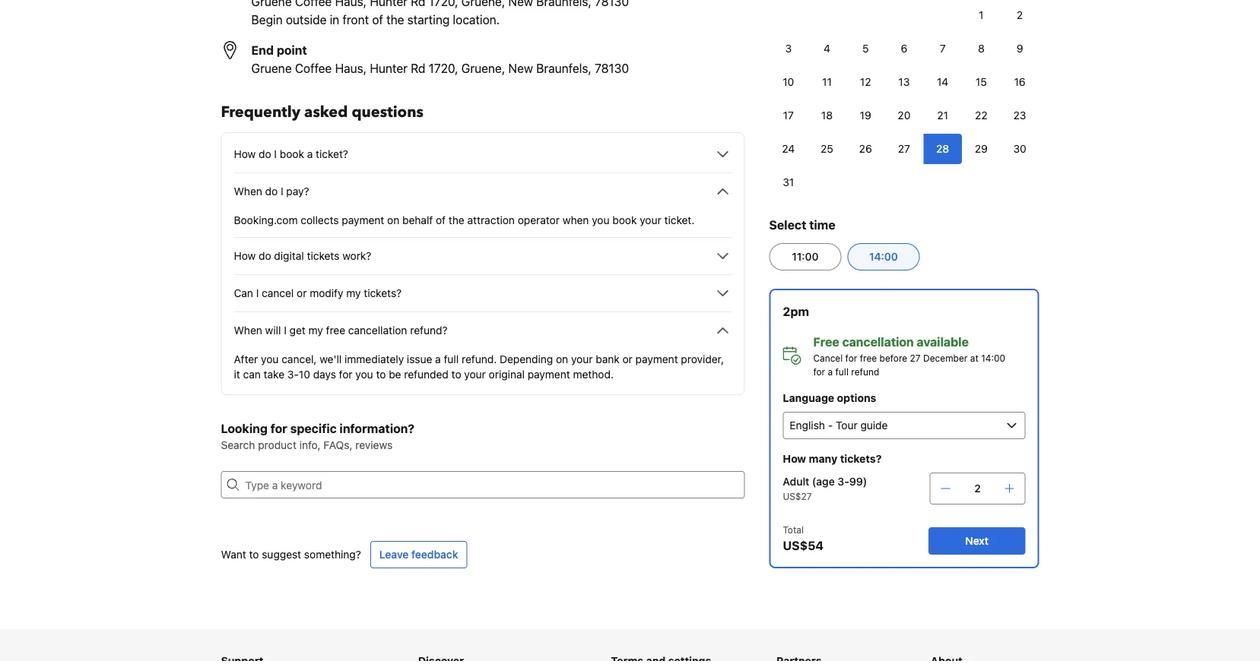 Task type: describe. For each thing, give the bounding box(es) containing it.
for inside looking for specific information? search product info, faqs, reviews
[[270, 422, 287, 436]]

10 December 2023 checkbox
[[769, 67, 808, 97]]

6 December 2023 checkbox
[[885, 33, 923, 64]]

specific
[[290, 422, 337, 436]]

1 vertical spatial payment
[[636, 353, 678, 366]]

0 vertical spatial on
[[387, 214, 399, 227]]

20
[[898, 109, 911, 122]]

14:00 inside "free cancellation available cancel for free before 27 december at 14:00 for a full refund"
[[981, 353, 1005, 364]]

8
[[978, 42, 985, 55]]

get
[[289, 324, 306, 337]]

braunfels,
[[536, 61, 592, 76]]

tickets? inside dropdown button
[[364, 287, 402, 300]]

or inside dropdown button
[[297, 287, 307, 300]]

reviews
[[355, 439, 393, 452]]

1 horizontal spatial my
[[346, 287, 361, 300]]

16 December 2023 checkbox
[[1001, 67, 1039, 97]]

attraction
[[467, 214, 515, 227]]

for up refund at the bottom right of the page
[[845, 353, 857, 364]]

3- inside adult (age 3-99) us$27
[[838, 476, 849, 488]]

1 horizontal spatial tickets?
[[840, 453, 882, 465]]

21 December 2023 checkbox
[[923, 100, 962, 131]]

asked
[[304, 102, 348, 123]]

booking.com
[[234, 214, 298, 227]]

at
[[970, 353, 979, 364]]

22
[[975, 109, 988, 122]]

information?
[[340, 422, 414, 436]]

leave feedback
[[379, 549, 458, 561]]

pay?
[[286, 185, 309, 198]]

or inside "after you cancel, we'll immediately issue a full refund. depending on your bank or payment provider, it can take 3-10 days for you to be refunded to your original payment method."
[[623, 353, 633, 366]]

on inside "after you cancel, we'll immediately issue a full refund. depending on your bank or payment provider, it can take 3-10 days for you to be refunded to your original payment method."
[[556, 353, 568, 366]]

4
[[824, 42, 830, 55]]

28
[[936, 143, 949, 155]]

can i cancel or modify my tickets? button
[[234, 284, 732, 303]]

gruene
[[251, 61, 292, 76]]

1 horizontal spatial you
[[355, 368, 373, 381]]

1 horizontal spatial to
[[376, 368, 386, 381]]

14
[[937, 76, 949, 88]]

27 December 2023 checkbox
[[885, 134, 923, 164]]

will
[[265, 324, 281, 337]]

info,
[[299, 439, 321, 452]]

(age
[[812, 476, 835, 488]]

15 December 2023 checkbox
[[962, 67, 1001, 97]]

10 inside "after you cancel, we'll immediately issue a full refund. depending on your bank or payment provider, it can take 3-10 days for you to be refunded to your original payment method."
[[299, 368, 310, 381]]

refunded
[[404, 368, 449, 381]]

total us$54
[[783, 525, 824, 553]]

outside
[[286, 13, 327, 27]]

1720,
[[429, 61, 458, 76]]

13 December 2023 checkbox
[[885, 67, 923, 97]]

0 horizontal spatial your
[[464, 368, 486, 381]]

looking
[[221, 422, 268, 436]]

21
[[937, 109, 948, 122]]

1 vertical spatial you
[[261, 353, 279, 366]]

depending
[[500, 353, 553, 366]]

29
[[975, 143, 988, 155]]

when do i pay?
[[234, 185, 309, 198]]

19
[[860, 109, 871, 122]]

0 vertical spatial your
[[640, 214, 661, 227]]

24
[[782, 143, 795, 155]]

leave feedback button
[[370, 541, 467, 569]]

how for how do i book a ticket?
[[234, 148, 256, 160]]

14 December 2023 checkbox
[[923, 67, 962, 97]]

do for pay?
[[265, 185, 278, 198]]

0 horizontal spatial of
[[372, 13, 383, 27]]

29 December 2023 checkbox
[[962, 134, 1001, 164]]

options
[[837, 392, 876, 405]]

when do i pay? button
[[234, 183, 732, 201]]

7
[[940, 42, 946, 55]]

20 December 2023 checkbox
[[885, 100, 923, 131]]

2 horizontal spatial to
[[451, 368, 461, 381]]

2pm
[[783, 305, 809, 319]]

days
[[313, 368, 336, 381]]

time
[[809, 218, 836, 232]]

coffee
[[295, 61, 332, 76]]

1 horizontal spatial the
[[449, 214, 464, 227]]

27 inside "free cancellation available cancel for free before 27 december at 14:00 for a full refund"
[[910, 353, 921, 364]]

cancellation inside "free cancellation available cancel for free before 27 december at 14:00 for a full refund"
[[842, 335, 914, 349]]

work?
[[342, 250, 371, 262]]

available
[[917, 335, 969, 349]]

free for will
[[326, 324, 345, 337]]

refund?
[[410, 324, 448, 337]]

select time
[[769, 218, 836, 232]]

method.
[[573, 368, 614, 381]]

rd
[[411, 61, 426, 76]]

0 horizontal spatial to
[[249, 549, 259, 561]]

how many tickets?
[[783, 453, 882, 465]]

how do i book a ticket?
[[234, 148, 348, 160]]

5 December 2023 checkbox
[[846, 33, 885, 64]]

select
[[769, 218, 806, 232]]

ticket.
[[664, 214, 695, 227]]

23
[[1013, 109, 1026, 122]]

19 December 2023 checkbox
[[846, 100, 885, 131]]

9 December 2023 checkbox
[[1001, 33, 1039, 64]]

when for when do i pay?
[[234, 185, 262, 198]]

leave
[[379, 549, 409, 561]]

16
[[1014, 76, 1026, 88]]

next
[[965, 535, 989, 548]]

78130
[[595, 61, 629, 76]]

0 horizontal spatial my
[[308, 324, 323, 337]]

booking.com collects payment on behalf of the attraction operator when you book your ticket.
[[234, 214, 695, 227]]

haus,
[[335, 61, 367, 76]]

behalf
[[402, 214, 433, 227]]

4 December 2023 checkbox
[[808, 33, 846, 64]]

0 horizontal spatial payment
[[342, 214, 384, 227]]

0 horizontal spatial the
[[386, 13, 404, 27]]

new
[[508, 61, 533, 76]]

we'll
[[320, 353, 342, 366]]

can i cancel or modify my tickets?
[[234, 287, 402, 300]]

frequently
[[221, 102, 300, 123]]

12
[[860, 76, 871, 88]]

feedback
[[411, 549, 458, 561]]

refund.
[[462, 353, 497, 366]]

after you cancel, we'll immediately issue a full refund. depending on your bank or payment provider, it can take 3-10 days for you to be refunded to your original payment method.
[[234, 353, 724, 381]]

8 December 2023 checkbox
[[962, 33, 1001, 64]]

i for pay?
[[281, 185, 283, 198]]

search
[[221, 439, 255, 452]]

product
[[258, 439, 297, 452]]

do for tickets
[[259, 250, 271, 262]]

11
[[822, 76, 832, 88]]

cancellation inside dropdown button
[[348, 324, 407, 337]]

when
[[563, 214, 589, 227]]



Task type: vqa. For each thing, say whether or not it's contained in the screenshot.


Task type: locate. For each thing, give the bounding box(es) containing it.
0 vertical spatial of
[[372, 13, 383, 27]]

i for book
[[274, 148, 277, 160]]

0 vertical spatial 14:00
[[869, 251, 898, 263]]

26 December 2023 checkbox
[[846, 134, 885, 164]]

us$27
[[783, 491, 812, 502]]

1 horizontal spatial cancellation
[[842, 335, 914, 349]]

your left ticket.
[[640, 214, 661, 227]]

1 horizontal spatial 10
[[783, 76, 794, 88]]

bank
[[596, 353, 620, 366]]

1 vertical spatial book
[[612, 214, 637, 227]]

begin outside in front of the starting location.
[[251, 13, 500, 27]]

want
[[221, 549, 246, 561]]

1 vertical spatial 10
[[299, 368, 310, 381]]

begin
[[251, 13, 283, 27]]

on left behalf
[[387, 214, 399, 227]]

cancellation up before
[[842, 335, 914, 349]]

3 December 2023 checkbox
[[769, 33, 808, 64]]

i up when do i pay?
[[274, 148, 277, 160]]

a left ticket?
[[307, 148, 313, 160]]

for right days
[[339, 368, 353, 381]]

looking for specific information? search product info, faqs, reviews
[[221, 422, 414, 452]]

27 right before
[[910, 353, 921, 364]]

2 December 2023 checkbox
[[1001, 0, 1039, 30]]

1 vertical spatial a
[[435, 353, 441, 366]]

you down immediately
[[355, 368, 373, 381]]

1 vertical spatial your
[[571, 353, 593, 366]]

27 inside checkbox
[[898, 143, 910, 155]]

cancellation up immediately
[[348, 324, 407, 337]]

2 when from the top
[[234, 324, 262, 337]]

something?
[[304, 549, 361, 561]]

to right refunded
[[451, 368, 461, 381]]

payment left provider,
[[636, 353, 678, 366]]

0 vertical spatial you
[[592, 214, 610, 227]]

2 vertical spatial payment
[[528, 368, 570, 381]]

2
[[1017, 9, 1023, 21], [974, 483, 981, 495]]

of right front
[[372, 13, 383, 27]]

11:00
[[792, 251, 819, 263]]

1 horizontal spatial book
[[612, 214, 637, 227]]

0 vertical spatial when
[[234, 185, 262, 198]]

cancellation
[[348, 324, 407, 337], [842, 335, 914, 349]]

22 December 2023 checkbox
[[962, 100, 1001, 131]]

0 vertical spatial my
[[346, 287, 361, 300]]

provider,
[[681, 353, 724, 366]]

digital
[[274, 250, 304, 262]]

when will i get my free cancellation refund? button
[[234, 322, 732, 340]]

tickets? up 99)
[[840, 453, 882, 465]]

10 inside checkbox
[[783, 76, 794, 88]]

10 down cancel,
[[299, 368, 310, 381]]

31 December 2023 checkbox
[[769, 167, 808, 198]]

0 vertical spatial do
[[259, 148, 271, 160]]

0 horizontal spatial 3-
[[287, 368, 299, 381]]

1
[[979, 9, 984, 21]]

3- down cancel,
[[287, 368, 299, 381]]

1 horizontal spatial free
[[860, 353, 877, 364]]

0 vertical spatial full
[[444, 353, 459, 366]]

for up product
[[270, 422, 287, 436]]

in
[[330, 13, 339, 27]]

1 vertical spatial 14:00
[[981, 353, 1005, 364]]

a inside "after you cancel, we'll immediately issue a full refund. depending on your bank or payment provider, it can take 3-10 days for you to be refunded to your original payment method."
[[435, 353, 441, 366]]

31
[[783, 176, 794, 189]]

us$54
[[783, 539, 824, 553]]

cancel,
[[282, 353, 317, 366]]

adult (age 3-99) us$27
[[783, 476, 867, 502]]

it
[[234, 368, 240, 381]]

i right will
[[284, 324, 287, 337]]

free inside dropdown button
[[326, 324, 345, 337]]

0 horizontal spatial cancellation
[[348, 324, 407, 337]]

payment up work?
[[342, 214, 384, 227]]

on
[[387, 214, 399, 227], [556, 353, 568, 366]]

1 horizontal spatial 14:00
[[981, 353, 1005, 364]]

for inside "after you cancel, we'll immediately issue a full refund. depending on your bank or payment provider, it can take 3-10 days for you to be refunded to your original payment method."
[[339, 368, 353, 381]]

how do i book a ticket? button
[[234, 145, 732, 164]]

how down "frequently"
[[234, 148, 256, 160]]

0 vertical spatial 3-
[[287, 368, 299, 381]]

1 vertical spatial full
[[835, 367, 849, 377]]

0 horizontal spatial tickets?
[[364, 287, 402, 300]]

before
[[880, 353, 907, 364]]

when left will
[[234, 324, 262, 337]]

1 horizontal spatial 3-
[[838, 476, 849, 488]]

1 horizontal spatial full
[[835, 367, 849, 377]]

how do digital tickets work? button
[[234, 247, 732, 265]]

free up refund at the bottom right of the page
[[860, 353, 877, 364]]

when
[[234, 185, 262, 198], [234, 324, 262, 337]]

operator
[[518, 214, 560, 227]]

0 horizontal spatial full
[[444, 353, 459, 366]]

0 vertical spatial free
[[326, 324, 345, 337]]

0 vertical spatial a
[[307, 148, 313, 160]]

7 December 2023 checkbox
[[923, 33, 962, 64]]

18 December 2023 checkbox
[[808, 100, 846, 131]]

1 horizontal spatial a
[[435, 353, 441, 366]]

2 vertical spatial how
[[783, 453, 806, 465]]

3- inside "after you cancel, we'll immediately issue a full refund. depending on your bank or payment provider, it can take 3-10 days for you to be refunded to your original payment method."
[[287, 368, 299, 381]]

i right can
[[256, 287, 259, 300]]

suggest
[[262, 549, 301, 561]]

free up we'll
[[326, 324, 345, 337]]

2 vertical spatial your
[[464, 368, 486, 381]]

24 December 2023 checkbox
[[769, 134, 808, 164]]

0 vertical spatial or
[[297, 287, 307, 300]]

front
[[343, 13, 369, 27]]

book right when
[[612, 214, 637, 227]]

1 vertical spatial how
[[234, 250, 256, 262]]

when inside 'dropdown button'
[[234, 185, 262, 198]]

11 December 2023 checkbox
[[808, 67, 846, 97]]

2 up next
[[974, 483, 981, 495]]

you up take
[[261, 353, 279, 366]]

when inside dropdown button
[[234, 324, 262, 337]]

issue
[[407, 353, 432, 366]]

3- right (age
[[838, 476, 849, 488]]

17
[[783, 109, 794, 122]]

2 horizontal spatial a
[[828, 367, 833, 377]]

2 up 9
[[1017, 9, 1023, 21]]

modify
[[310, 287, 343, 300]]

next button
[[929, 528, 1026, 555]]

how up 'adult'
[[783, 453, 806, 465]]

15
[[976, 76, 987, 88]]

tickets? down work?
[[364, 287, 402, 300]]

original
[[489, 368, 525, 381]]

1 vertical spatial 3-
[[838, 476, 849, 488]]

1 vertical spatial free
[[860, 353, 877, 364]]

a
[[307, 148, 313, 160], [435, 353, 441, 366], [828, 367, 833, 377]]

25 December 2023 checkbox
[[808, 134, 846, 164]]

your up method.
[[571, 353, 593, 366]]

how inside how do digital tickets work? dropdown button
[[234, 250, 256, 262]]

1 horizontal spatial payment
[[528, 368, 570, 381]]

27 down 20 december 2023 checkbox
[[898, 143, 910, 155]]

0 horizontal spatial or
[[297, 287, 307, 300]]

take
[[264, 368, 284, 381]]

1 when from the top
[[234, 185, 262, 198]]

can
[[234, 287, 253, 300]]

i for get
[[284, 324, 287, 337]]

0 horizontal spatial a
[[307, 148, 313, 160]]

a inside dropdown button
[[307, 148, 313, 160]]

1 horizontal spatial 2
[[1017, 9, 1023, 21]]

how for how do digital tickets work?
[[234, 250, 256, 262]]

1 vertical spatial tickets?
[[840, 453, 882, 465]]

hunter
[[370, 61, 408, 76]]

or right cancel
[[297, 287, 307, 300]]

book
[[280, 148, 304, 160], [612, 214, 637, 227]]

full inside "after you cancel, we'll immediately issue a full refund. depending on your bank or payment provider, it can take 3-10 days for you to be refunded to your original payment method."
[[444, 353, 459, 366]]

my right get in the left of the page
[[308, 324, 323, 337]]

2 vertical spatial you
[[355, 368, 373, 381]]

after
[[234, 353, 258, 366]]

0 horizontal spatial on
[[387, 214, 399, 227]]

do left pay?
[[265, 185, 278, 198]]

1 vertical spatial of
[[436, 214, 446, 227]]

6
[[901, 42, 908, 55]]

1 vertical spatial do
[[265, 185, 278, 198]]

5
[[862, 42, 869, 55]]

do left digital
[[259, 250, 271, 262]]

free inside "free cancellation available cancel for free before 27 december at 14:00 for a full refund"
[[860, 353, 877, 364]]

0 horizontal spatial 14:00
[[869, 251, 898, 263]]

payment
[[342, 214, 384, 227], [636, 353, 678, 366], [528, 368, 570, 381]]

23 December 2023 checkbox
[[1001, 100, 1039, 131]]

0 vertical spatial 27
[[898, 143, 910, 155]]

questions
[[352, 102, 424, 123]]

to right 'want'
[[249, 549, 259, 561]]

1 vertical spatial my
[[308, 324, 323, 337]]

full
[[444, 353, 459, 366], [835, 367, 849, 377]]

book up pay?
[[280, 148, 304, 160]]

0 horizontal spatial 2
[[974, 483, 981, 495]]

0 horizontal spatial free
[[326, 324, 345, 337]]

gruene,
[[461, 61, 505, 76]]

full inside "free cancellation available cancel for free before 27 december at 14:00 for a full refund"
[[835, 367, 849, 377]]

or right bank
[[623, 353, 633, 366]]

of right behalf
[[436, 214, 446, 227]]

i inside 'dropdown button'
[[281, 185, 283, 198]]

1 vertical spatial the
[[449, 214, 464, 227]]

10 down '3' 'option'
[[783, 76, 794, 88]]

full down cancel
[[835, 367, 849, 377]]

for
[[845, 353, 857, 364], [813, 367, 825, 377], [339, 368, 353, 381], [270, 422, 287, 436]]

30
[[1013, 143, 1027, 155]]

be
[[389, 368, 401, 381]]

on right the depending
[[556, 353, 568, 366]]

can
[[243, 368, 261, 381]]

do for book
[[259, 148, 271, 160]]

full left refund.
[[444, 353, 459, 366]]

the left starting
[[386, 13, 404, 27]]

1 December 2023 checkbox
[[962, 0, 1001, 30]]

1 vertical spatial when
[[234, 324, 262, 337]]

14:00
[[869, 251, 898, 263], [981, 353, 1005, 364]]

12 December 2023 checkbox
[[846, 67, 885, 97]]

2 inside option
[[1017, 9, 1023, 21]]

1 horizontal spatial on
[[556, 353, 568, 366]]

a down cancel
[[828, 367, 833, 377]]

a right issue
[[435, 353, 441, 366]]

your down refund.
[[464, 368, 486, 381]]

book inside dropdown button
[[280, 148, 304, 160]]

2 horizontal spatial you
[[592, 214, 610, 227]]

cancel
[[813, 353, 843, 364]]

free
[[813, 335, 839, 349]]

refund
[[851, 367, 879, 377]]

99)
[[849, 476, 867, 488]]

0 vertical spatial 10
[[783, 76, 794, 88]]

0 horizontal spatial 10
[[299, 368, 310, 381]]

0 horizontal spatial book
[[280, 148, 304, 160]]

28 December 2023 checkbox
[[923, 134, 962, 164]]

do inside 'dropdown button'
[[265, 185, 278, 198]]

end point gruene coffee haus, hunter rd 1720, gruene, new braunfels, 78130
[[251, 43, 629, 76]]

0 vertical spatial book
[[280, 148, 304, 160]]

Type a keyword field
[[239, 472, 745, 499]]

30 December 2023 checkbox
[[1001, 134, 1039, 164]]

0 horizontal spatial you
[[261, 353, 279, 366]]

0 vertical spatial the
[[386, 13, 404, 27]]

ticket?
[[316, 148, 348, 160]]

1 vertical spatial 2
[[974, 483, 981, 495]]

for down cancel
[[813, 367, 825, 377]]

a inside "free cancellation available cancel for free before 27 december at 14:00 for a full refund"
[[828, 367, 833, 377]]

0 vertical spatial payment
[[342, 214, 384, 227]]

0 vertical spatial how
[[234, 148, 256, 160]]

1 vertical spatial or
[[623, 353, 633, 366]]

2 vertical spatial a
[[828, 367, 833, 377]]

how inside dropdown button
[[234, 148, 256, 160]]

when up booking.com
[[234, 185, 262, 198]]

free for cancellation
[[860, 353, 877, 364]]

1 vertical spatial 27
[[910, 353, 921, 364]]

25
[[821, 143, 833, 155]]

do inside dropdown button
[[259, 250, 271, 262]]

2 horizontal spatial payment
[[636, 353, 678, 366]]

language
[[783, 392, 834, 405]]

payment down the depending
[[528, 368, 570, 381]]

13
[[899, 76, 910, 88]]

2 vertical spatial do
[[259, 250, 271, 262]]

1 horizontal spatial your
[[571, 353, 593, 366]]

how for how many tickets?
[[783, 453, 806, 465]]

faqs,
[[324, 439, 352, 452]]

how up can
[[234, 250, 256, 262]]

0 vertical spatial 2
[[1017, 9, 1023, 21]]

0 vertical spatial tickets?
[[364, 287, 402, 300]]

starting
[[407, 13, 450, 27]]

tickets
[[307, 250, 340, 262]]

when for when will i get my free cancellation refund?
[[234, 324, 262, 337]]

when will i get my free cancellation refund?
[[234, 324, 448, 337]]

my right the modify
[[346, 287, 361, 300]]

how do digital tickets work?
[[234, 250, 371, 262]]

do inside dropdown button
[[259, 148, 271, 160]]

2 horizontal spatial your
[[640, 214, 661, 227]]

you right when
[[592, 214, 610, 227]]

i left pay?
[[281, 185, 283, 198]]

the left attraction
[[449, 214, 464, 227]]

your
[[640, 214, 661, 227], [571, 353, 593, 366], [464, 368, 486, 381]]

1 vertical spatial on
[[556, 353, 568, 366]]

to left be
[[376, 368, 386, 381]]

1 horizontal spatial or
[[623, 353, 633, 366]]

1 horizontal spatial of
[[436, 214, 446, 227]]

do up when do i pay?
[[259, 148, 271, 160]]

total
[[783, 525, 804, 535]]

17 December 2023 checkbox
[[769, 100, 808, 131]]

28 cell
[[923, 131, 962, 164]]

to
[[376, 368, 386, 381], [451, 368, 461, 381], [249, 549, 259, 561]]



